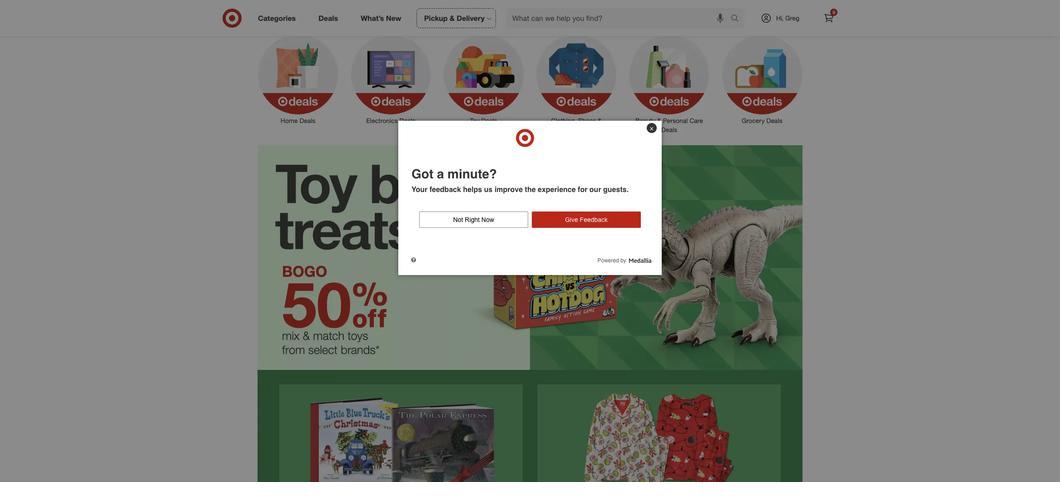 Task type: describe. For each thing, give the bounding box(es) containing it.
personal
[[663, 117, 688, 124]]

home deals link
[[252, 33, 344, 125]]

& for mix & match toys from select brands*
[[303, 329, 310, 343]]

deals for grocery deals
[[767, 117, 782, 124]]

grocery deals
[[742, 117, 782, 124]]

mix & match toys from select brands*
[[282, 329, 380, 357]]

clothing, shoes & accessories deals
[[550, 117, 603, 133]]

clothing, shoes & accessories deals link
[[530, 33, 623, 134]]

select
[[308, 343, 338, 357]]

clothing,
[[551, 117, 576, 124]]

toy
[[470, 117, 480, 124]]

toy deals link
[[437, 33, 530, 125]]

deals for home deals
[[300, 117, 315, 124]]

& for beauty & personal care deals
[[657, 117, 661, 124]]

accessories
[[550, 126, 585, 133]]

electronics deals link
[[344, 33, 437, 125]]


[[351, 266, 388, 342]]

brands*
[[341, 343, 380, 357]]

deals for electronics deals
[[400, 117, 415, 124]]

shoes
[[578, 117, 596, 124]]

deals for toy deals
[[481, 117, 497, 124]]

care
[[690, 117, 703, 124]]

beauty & personal care deals link
[[623, 33, 716, 134]]



Task type: locate. For each thing, give the bounding box(es) containing it.
from
[[282, 343, 305, 357]]

deals right grocery
[[767, 117, 782, 124]]

& inside mix & match toys from select brands*
[[303, 329, 310, 343]]

deals right the toy
[[481, 117, 497, 124]]

deals down shoes
[[587, 126, 603, 133]]

What can we help you find? suggestions appear below search field
[[507, 8, 733, 28]]

home
[[281, 117, 298, 124]]

grocery
[[742, 117, 765, 124]]

beauty & personal care deals
[[635, 117, 703, 133]]

50
[[282, 266, 351, 342]]

deals right home
[[300, 117, 315, 124]]

deals right electronics
[[400, 117, 415, 124]]

& inside 'beauty & personal care deals'
[[657, 117, 661, 124]]

grocery deals link
[[716, 33, 808, 125]]

9 link
[[819, 8, 839, 28]]

deals inside clothing, shoes & accessories deals
[[587, 126, 603, 133]]

match
[[313, 329, 344, 343]]

mix
[[282, 329, 299, 343]]

bogo
[[282, 263, 327, 281]]

toy deals
[[470, 117, 497, 124]]

0 horizontal spatial &
[[303, 329, 310, 343]]

9
[[833, 10, 835, 15]]

toys
[[348, 329, 368, 343]]

& inside clothing, shoes & accessories deals
[[598, 117, 602, 124]]

toy box treats image
[[258, 145, 803, 370]]

&
[[598, 117, 602, 124], [657, 117, 661, 124], [303, 329, 310, 343]]

2 horizontal spatial &
[[657, 117, 661, 124]]

search button
[[727, 8, 749, 30]]

& right shoes
[[598, 117, 602, 124]]

deals
[[300, 117, 315, 124], [400, 117, 415, 124], [481, 117, 497, 124], [767, 117, 782, 124], [587, 126, 603, 133], [661, 126, 677, 133]]

1 horizontal spatial &
[[598, 117, 602, 124]]

deals down personal
[[661, 126, 677, 133]]

search
[[727, 14, 749, 23]]

electronics
[[366, 117, 398, 124]]

& right beauty
[[657, 117, 661, 124]]

50 
[[282, 266, 388, 342]]

beauty
[[635, 117, 656, 124]]

home deals
[[281, 117, 315, 124]]

& right mix
[[303, 329, 310, 343]]

electronics deals
[[366, 117, 415, 124]]

deals inside 'beauty & personal care deals'
[[661, 126, 677, 133]]



Task type: vqa. For each thing, say whether or not it's contained in the screenshot.
2nd cart from the left
no



